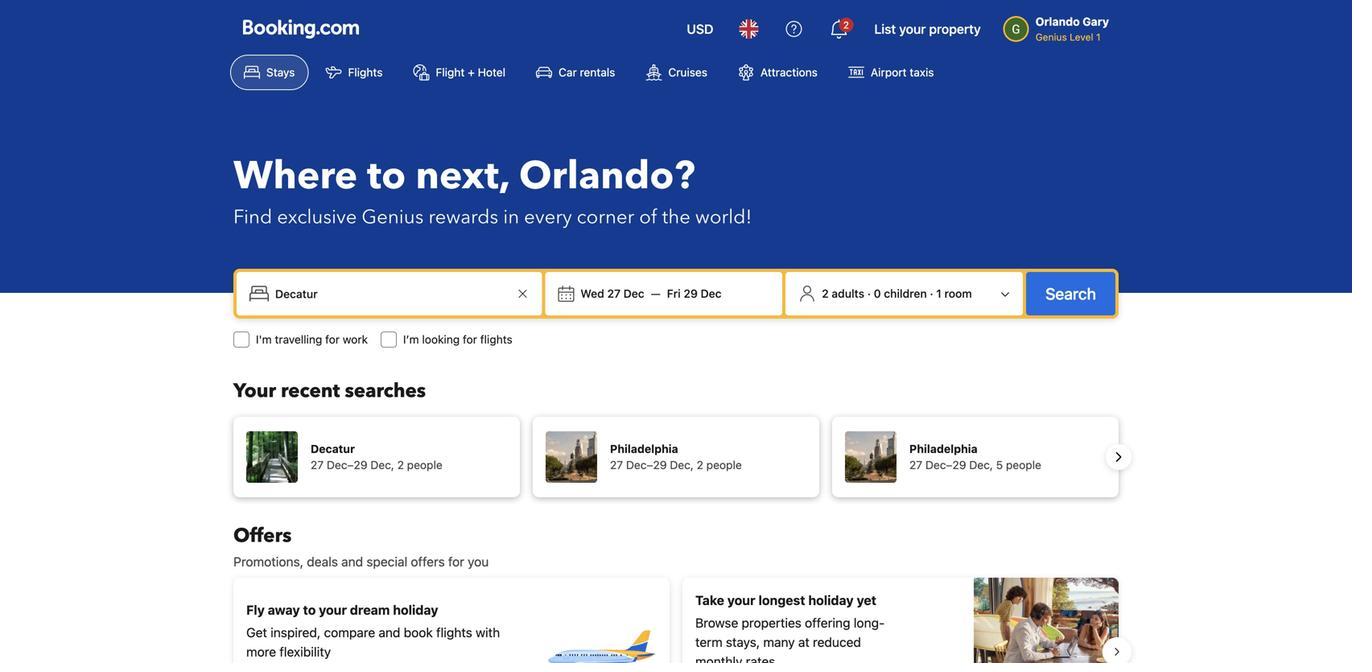 Task type: describe. For each thing, give the bounding box(es) containing it.
rewards
[[428, 204, 498, 231]]

region containing take your longest holiday yet
[[221, 571, 1132, 663]]

yet
[[857, 593, 876, 608]]

27 for wed 27 dec — fri 29 dec
[[607, 287, 621, 300]]

—
[[651, 287, 661, 300]]

flight
[[436, 66, 465, 79]]

people for philadelphia 27 dec–29 dec, 5 people
[[1006, 458, 1041, 472]]

where
[[233, 150, 357, 202]]

1 · from the left
[[867, 287, 871, 300]]

attractions link
[[724, 55, 831, 90]]

for inside "offers promotions, deals and special offers for you"
[[448, 554, 464, 569]]

dream
[[350, 602, 390, 618]]

Where are you going? field
[[269, 279, 513, 308]]

2 adults · 0 children · 1 room
[[822, 287, 972, 300]]

the
[[662, 204, 691, 231]]

more
[[246, 644, 276, 660]]

gary
[[1083, 15, 1109, 28]]

list your property link
[[865, 10, 991, 48]]

with
[[476, 625, 500, 640]]

fri 29 dec button
[[661, 279, 728, 308]]

airport taxis link
[[835, 55, 948, 90]]

search button
[[1026, 272, 1116, 315]]

usd button
[[677, 10, 723, 48]]

children
[[884, 287, 927, 300]]

for for travelling
[[325, 333, 340, 346]]

your recent searches
[[233, 378, 426, 404]]

many
[[763, 635, 795, 650]]

27 for philadelphia 27 dec–29 dec, 2 people
[[610, 458, 623, 472]]

people for philadelphia 27 dec–29 dec, 2 people
[[706, 458, 742, 472]]

cruises
[[668, 66, 707, 79]]

wed
[[581, 287, 604, 300]]

hotel
[[478, 66, 506, 79]]

1 inside orlando gary genius level 1
[[1096, 31, 1101, 43]]

dec–29 for decatur 27 dec–29 dec, 2 people
[[327, 458, 367, 472]]

and inside "offers promotions, deals and special offers for you"
[[341, 554, 363, 569]]

promotions,
[[233, 554, 303, 569]]

usd
[[687, 21, 713, 37]]

dec, for decatur 27 dec–29 dec, 2 people
[[370, 458, 394, 472]]

searches
[[345, 378, 426, 404]]

looking
[[422, 333, 460, 346]]

property
[[929, 21, 981, 37]]

next,
[[416, 150, 509, 202]]

properties
[[742, 615, 802, 631]]

rates.
[[746, 654, 779, 663]]

flights
[[348, 66, 383, 79]]

2 adults · 0 children · 1 room button
[[792, 278, 1017, 309]]

you
[[468, 554, 489, 569]]

flexibility
[[280, 644, 331, 660]]

2 dec from the left
[[701, 287, 722, 300]]

car
[[559, 66, 577, 79]]

philadelphia 27 dec–29 dec, 2 people
[[610, 442, 742, 472]]

inspired,
[[271, 625, 321, 640]]

airport taxis
[[871, 66, 934, 79]]

every
[[524, 204, 572, 231]]

long-
[[854, 615, 885, 631]]

i'm looking for flights
[[403, 333, 512, 346]]

cruises link
[[632, 55, 721, 90]]

search
[[1046, 284, 1096, 303]]

exclusive
[[277, 204, 357, 231]]

work
[[343, 333, 368, 346]]

offering
[[805, 615, 850, 631]]

corner
[[577, 204, 634, 231]]

offers promotions, deals and special offers for you
[[233, 523, 489, 569]]

philadelphia for philadelphia 27 dec–29 dec, 2 people
[[610, 442, 678, 456]]

of
[[639, 204, 657, 231]]

decatur
[[311, 442, 355, 456]]

longest
[[759, 593, 805, 608]]

offers
[[411, 554, 445, 569]]

list
[[874, 21, 896, 37]]

genius inside orlando gary genius level 1
[[1036, 31, 1067, 43]]

at
[[798, 635, 810, 650]]

people for decatur 27 dec–29 dec, 2 people
[[407, 458, 442, 472]]

27 for decatur 27 dec–29 dec, 2 people
[[311, 458, 324, 472]]

adults
[[832, 287, 864, 300]]

1 inside dropdown button
[[936, 287, 942, 300]]

browse
[[695, 615, 738, 631]]

find
[[233, 204, 272, 231]]

your account menu orlando gary genius level 1 element
[[1003, 7, 1116, 44]]

genius inside where to next, orlando? find exclusive genius rewards in every corner of the world!
[[362, 204, 424, 231]]

recent
[[281, 378, 340, 404]]

take
[[695, 593, 724, 608]]

flights link
[[312, 55, 396, 90]]

stays,
[[726, 635, 760, 650]]

philadelphia 27 dec–29 dec, 5 people
[[909, 442, 1041, 472]]

deals
[[307, 554, 338, 569]]

room
[[945, 287, 972, 300]]

take your longest holiday yet browse properties offering long- term stays, many at reduced monthly rates.
[[695, 593, 885, 663]]

your for list
[[899, 21, 926, 37]]

fly away to your dream holiday image
[[544, 596, 657, 663]]

region containing decatur
[[221, 410, 1132, 504]]

book
[[404, 625, 433, 640]]

2 inside decatur 27 dec–29 dec, 2 people
[[397, 458, 404, 472]]



Task type: vqa. For each thing, say whether or not it's contained in the screenshot.


Task type: locate. For each thing, give the bounding box(es) containing it.
1 region from the top
[[221, 410, 1132, 504]]

special
[[366, 554, 407, 569]]

1 dec, from the left
[[370, 458, 394, 472]]

holiday up book
[[393, 602, 438, 618]]

i'm
[[403, 333, 419, 346]]

·
[[867, 287, 871, 300], [930, 287, 933, 300]]

2 horizontal spatial people
[[1006, 458, 1041, 472]]

dec left — at left top
[[624, 287, 644, 300]]

3 dec–29 from the left
[[925, 458, 966, 472]]

orlando?
[[519, 150, 695, 202]]

27 inside philadelphia 27 dec–29 dec, 2 people
[[610, 458, 623, 472]]

for for looking
[[463, 333, 477, 346]]

3 people from the left
[[1006, 458, 1041, 472]]

i'm travelling for work
[[256, 333, 368, 346]]

and inside fly away to your dream holiday get inspired, compare and book flights with more flexibility
[[379, 625, 400, 640]]

for
[[325, 333, 340, 346], [463, 333, 477, 346], [448, 554, 464, 569]]

to inside fly away to your dream holiday get inspired, compare and book flights with more flexibility
[[303, 602, 316, 618]]

0 horizontal spatial dec,
[[370, 458, 394, 472]]

car rentals
[[559, 66, 615, 79]]

people inside decatur 27 dec–29 dec, 2 people
[[407, 458, 442, 472]]

1 philadelphia from the left
[[610, 442, 678, 456]]

away
[[268, 602, 300, 618]]

next image
[[1109, 447, 1128, 467]]

where to next, orlando? find exclusive genius rewards in every corner of the world!
[[233, 150, 752, 231]]

5
[[996, 458, 1003, 472]]

dec
[[624, 287, 644, 300], [701, 287, 722, 300]]

for left you
[[448, 554, 464, 569]]

2 inside philadelphia 27 dec–29 dec, 2 people
[[697, 458, 703, 472]]

1 vertical spatial and
[[379, 625, 400, 640]]

0
[[874, 287, 881, 300]]

2
[[843, 19, 849, 31], [822, 287, 829, 300], [397, 458, 404, 472], [697, 458, 703, 472]]

0 vertical spatial genius
[[1036, 31, 1067, 43]]

1 horizontal spatial people
[[706, 458, 742, 472]]

philadelphia
[[610, 442, 678, 456], [909, 442, 978, 456]]

dec–29 inside philadelphia 27 dec–29 dec, 5 people
[[925, 458, 966, 472]]

holiday inside fly away to your dream holiday get inspired, compare and book flights with more flexibility
[[393, 602, 438, 618]]

compare
[[324, 625, 375, 640]]

1 horizontal spatial flights
[[480, 333, 512, 346]]

people inside philadelphia 27 dec–29 dec, 2 people
[[706, 458, 742, 472]]

1 horizontal spatial philadelphia
[[909, 442, 978, 456]]

dec–29 inside decatur 27 dec–29 dec, 2 people
[[327, 458, 367, 472]]

your right take
[[727, 593, 755, 608]]

monthly
[[695, 654, 742, 663]]

world!
[[695, 204, 752, 231]]

0 vertical spatial 1
[[1096, 31, 1101, 43]]

taxis
[[910, 66, 934, 79]]

· right children
[[930, 287, 933, 300]]

philadelphia inside philadelphia 27 dec–29 dec, 2 people
[[610, 442, 678, 456]]

dec, for philadelphia 27 dec–29 dec, 2 people
[[670, 458, 694, 472]]

your right list
[[899, 21, 926, 37]]

0 horizontal spatial people
[[407, 458, 442, 472]]

flight + hotel link
[[400, 55, 519, 90]]

get
[[246, 625, 267, 640]]

flight + hotel
[[436, 66, 506, 79]]

2 people from the left
[[706, 458, 742, 472]]

people inside philadelphia 27 dec–29 dec, 5 people
[[1006, 458, 1041, 472]]

1 horizontal spatial your
[[727, 593, 755, 608]]

1 horizontal spatial dec–29
[[626, 458, 667, 472]]

reduced
[[813, 635, 861, 650]]

flights right the "looking"
[[480, 333, 512, 346]]

1 left room
[[936, 287, 942, 300]]

orlando gary genius level 1
[[1036, 15, 1109, 43]]

dec–29 inside philadelphia 27 dec–29 dec, 2 people
[[626, 458, 667, 472]]

to left next,
[[367, 150, 406, 202]]

dec, inside philadelphia 27 dec–29 dec, 5 people
[[969, 458, 993, 472]]

stays
[[266, 66, 295, 79]]

genius
[[1036, 31, 1067, 43], [362, 204, 424, 231]]

your inside take your longest holiday yet browse properties offering long- term stays, many at reduced monthly rates.
[[727, 593, 755, 608]]

0 horizontal spatial philadelphia
[[610, 442, 678, 456]]

1 horizontal spatial 1
[[1096, 31, 1101, 43]]

dec–29
[[327, 458, 367, 472], [626, 458, 667, 472], [925, 458, 966, 472]]

1 horizontal spatial to
[[367, 150, 406, 202]]

your
[[233, 378, 276, 404]]

list your property
[[874, 21, 981, 37]]

to
[[367, 150, 406, 202], [303, 602, 316, 618]]

flights left with
[[436, 625, 472, 640]]

genius left rewards
[[362, 204, 424, 231]]

1 horizontal spatial and
[[379, 625, 400, 640]]

0 horizontal spatial holiday
[[393, 602, 438, 618]]

i'm
[[256, 333, 272, 346]]

wed 27 dec — fri 29 dec
[[581, 287, 722, 300]]

flights
[[480, 333, 512, 346], [436, 625, 472, 640]]

0 horizontal spatial ·
[[867, 287, 871, 300]]

0 horizontal spatial to
[[303, 602, 316, 618]]

0 horizontal spatial dec–29
[[327, 458, 367, 472]]

flights inside fly away to your dream holiday get inspired, compare and book flights with more flexibility
[[436, 625, 472, 640]]

2 horizontal spatial dec–29
[[925, 458, 966, 472]]

philadelphia inside philadelphia 27 dec–29 dec, 5 people
[[909, 442, 978, 456]]

0 horizontal spatial your
[[319, 602, 347, 618]]

to inside where to next, orlando? find exclusive genius rewards in every corner of the world!
[[367, 150, 406, 202]]

1 vertical spatial to
[[303, 602, 316, 618]]

holiday up offering
[[808, 593, 854, 608]]

attractions
[[761, 66, 818, 79]]

holiday
[[808, 593, 854, 608], [393, 602, 438, 618]]

0 horizontal spatial flights
[[436, 625, 472, 640]]

holiday inside take your longest holiday yet browse properties offering long- term stays, many at reduced monthly rates.
[[808, 593, 854, 608]]

car rentals link
[[522, 55, 629, 90]]

dec–29 for philadelphia 27 dec–29 dec, 2 people
[[626, 458, 667, 472]]

dec–29 for philadelphia 27 dec–29 dec, 5 people
[[925, 458, 966, 472]]

dec, inside decatur 27 dec–29 dec, 2 people
[[370, 458, 394, 472]]

dec, for philadelphia 27 dec–29 dec, 5 people
[[969, 458, 993, 472]]

1 dec–29 from the left
[[327, 458, 367, 472]]

stays link
[[230, 55, 309, 90]]

your up compare
[[319, 602, 347, 618]]

dec,
[[370, 458, 394, 472], [670, 458, 694, 472], [969, 458, 993, 472]]

genius down orlando
[[1036, 31, 1067, 43]]

2 philadelphia from the left
[[909, 442, 978, 456]]

2 horizontal spatial dec,
[[969, 458, 993, 472]]

27
[[607, 287, 621, 300], [311, 458, 324, 472], [610, 458, 623, 472], [909, 458, 922, 472]]

+
[[468, 66, 475, 79]]

in
[[503, 204, 519, 231]]

27 inside decatur 27 dec–29 dec, 2 people
[[311, 458, 324, 472]]

region
[[221, 410, 1132, 504], [221, 571, 1132, 663]]

and right deals
[[341, 554, 363, 569]]

27 for philadelphia 27 dec–29 dec, 5 people
[[909, 458, 922, 472]]

0 horizontal spatial 1
[[936, 287, 942, 300]]

1 vertical spatial 1
[[936, 287, 942, 300]]

1 horizontal spatial dec,
[[670, 458, 694, 472]]

1 vertical spatial flights
[[436, 625, 472, 640]]

0 vertical spatial and
[[341, 554, 363, 569]]

0 horizontal spatial and
[[341, 554, 363, 569]]

2 region from the top
[[221, 571, 1132, 663]]

1 people from the left
[[407, 458, 442, 472]]

for right the "looking"
[[463, 333, 477, 346]]

2 · from the left
[[930, 287, 933, 300]]

2 horizontal spatial your
[[899, 21, 926, 37]]

27 inside philadelphia 27 dec–29 dec, 5 people
[[909, 458, 922, 472]]

to right away
[[303, 602, 316, 618]]

offers
[[233, 523, 292, 549]]

dec, inside philadelphia 27 dec–29 dec, 2 people
[[670, 458, 694, 472]]

1 vertical spatial genius
[[362, 204, 424, 231]]

0 horizontal spatial genius
[[362, 204, 424, 231]]

travelling
[[275, 333, 322, 346]]

0 vertical spatial region
[[221, 410, 1132, 504]]

1 down gary
[[1096, 31, 1101, 43]]

29
[[684, 287, 698, 300]]

term
[[695, 635, 723, 650]]

2 dec–29 from the left
[[626, 458, 667, 472]]

fly away to your dream holiday get inspired, compare and book flights with more flexibility
[[246, 602, 500, 660]]

1 horizontal spatial dec
[[701, 287, 722, 300]]

fly
[[246, 602, 265, 618]]

orlando
[[1036, 15, 1080, 28]]

booking.com image
[[243, 19, 359, 39]]

your inside fly away to your dream holiday get inspired, compare and book flights with more flexibility
[[319, 602, 347, 618]]

0 horizontal spatial dec
[[624, 287, 644, 300]]

0 vertical spatial to
[[367, 150, 406, 202]]

1 horizontal spatial ·
[[930, 287, 933, 300]]

2 dec, from the left
[[670, 458, 694, 472]]

1 horizontal spatial holiday
[[808, 593, 854, 608]]

0 vertical spatial flights
[[480, 333, 512, 346]]

decatur 27 dec–29 dec, 2 people
[[311, 442, 442, 472]]

1 horizontal spatial genius
[[1036, 31, 1067, 43]]

for left work
[[325, 333, 340, 346]]

your for take
[[727, 593, 755, 608]]

dec right 29
[[701, 287, 722, 300]]

1
[[1096, 31, 1101, 43], [936, 287, 942, 300]]

and left book
[[379, 625, 400, 640]]

1 dec from the left
[[624, 287, 644, 300]]

2 button
[[820, 10, 858, 48]]

take your longest holiday yet image
[[974, 578, 1119, 663]]

people
[[407, 458, 442, 472], [706, 458, 742, 472], [1006, 458, 1041, 472]]

your
[[899, 21, 926, 37], [727, 593, 755, 608], [319, 602, 347, 618]]

1 vertical spatial region
[[221, 571, 1132, 663]]

philadelphia for philadelphia 27 dec–29 dec, 5 people
[[909, 442, 978, 456]]

airport
[[871, 66, 907, 79]]

· left 0
[[867, 287, 871, 300]]

and
[[341, 554, 363, 569], [379, 625, 400, 640]]

3 dec, from the left
[[969, 458, 993, 472]]

level
[[1070, 31, 1093, 43]]

rentals
[[580, 66, 615, 79]]

wed 27 dec button
[[574, 279, 651, 308]]



